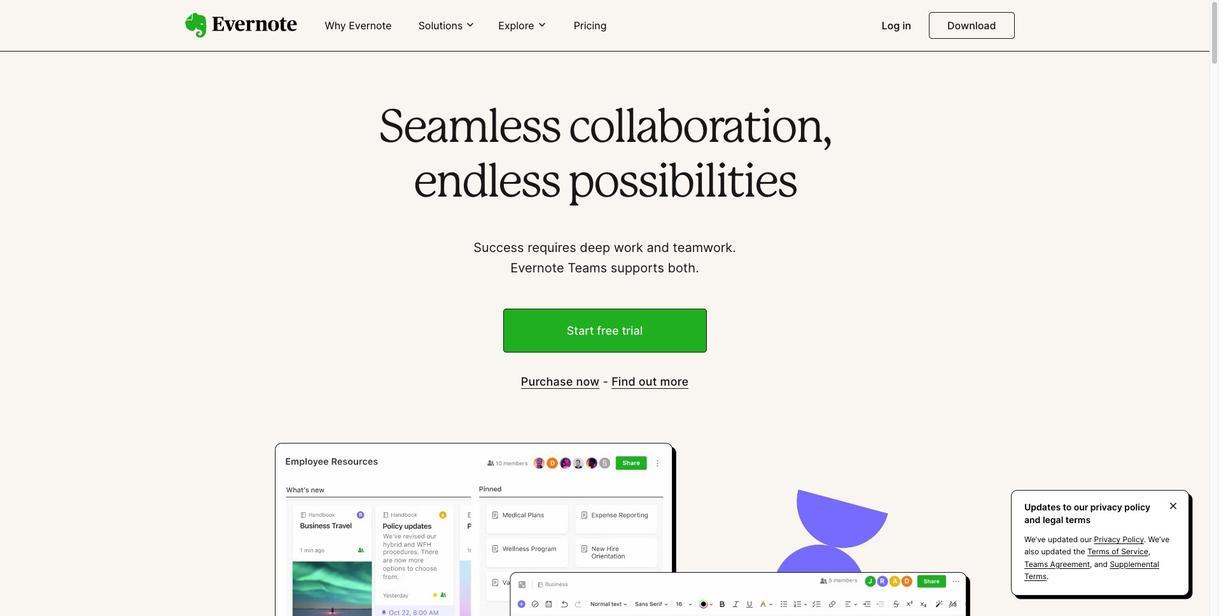 Task type: locate. For each thing, give the bounding box(es) containing it.
1 horizontal spatial teams
[[1025, 559, 1049, 569]]

updated up teams agreement "link"
[[1042, 547, 1072, 557]]

, up "supplemental"
[[1149, 547, 1151, 557]]

0 vertical spatial teams
[[568, 260, 607, 275]]

1 horizontal spatial evernote
[[511, 260, 564, 275]]

evernote down requires
[[511, 260, 564, 275]]

0 vertical spatial and
[[647, 240, 670, 255]]

. down teams agreement "link"
[[1047, 572, 1049, 581]]

purchase
[[521, 375, 573, 388]]

more
[[660, 375, 689, 388]]

1 horizontal spatial we've
[[1149, 535, 1170, 544]]

explore button
[[495, 18, 551, 33]]

our
[[1074, 502, 1089, 512], [1081, 535, 1092, 544]]

1 vertical spatial updated
[[1042, 547, 1072, 557]]

0 horizontal spatial and
[[647, 240, 670, 255]]

also
[[1025, 547, 1040, 557]]

evernote right why
[[349, 19, 392, 32]]

policy
[[1123, 535, 1144, 544]]

1 vertical spatial ,
[[1090, 559, 1093, 569]]

. up 'service'
[[1144, 535, 1147, 544]]

1 we've from the left
[[1025, 535, 1046, 544]]

teams down also
[[1025, 559, 1049, 569]]

and up supports
[[647, 240, 670, 255]]

possibilities
[[568, 163, 797, 206]]

we've
[[1025, 535, 1046, 544], [1149, 535, 1170, 544]]

1 vertical spatial evernote
[[511, 260, 564, 275]]

1 vertical spatial teams
[[1025, 559, 1049, 569]]

0 horizontal spatial .
[[1047, 572, 1049, 581]]

seamless
[[379, 108, 560, 151]]

terms of service link
[[1088, 547, 1149, 557]]

0 horizontal spatial evernote
[[349, 19, 392, 32]]

find out more link
[[612, 375, 689, 388]]

2 vertical spatial and
[[1095, 559, 1108, 569]]

collaboration hero screen image
[[185, 442, 1025, 616]]

, down the . we've also updated the
[[1090, 559, 1093, 569]]

updated up the
[[1048, 535, 1078, 544]]

our up the
[[1081, 535, 1092, 544]]

service
[[1122, 547, 1149, 557]]

0 horizontal spatial terms
[[1025, 572, 1047, 581]]

and down updates
[[1025, 514, 1041, 525]]

we've up also
[[1025, 535, 1046, 544]]

1 horizontal spatial terms
[[1088, 547, 1110, 557]]

purchase now link
[[521, 375, 600, 388]]

0 horizontal spatial teams
[[568, 260, 607, 275]]

. we've also updated the
[[1025, 535, 1170, 557]]

and down the . we've also updated the
[[1095, 559, 1108, 569]]

terms down also
[[1025, 572, 1047, 581]]

1 horizontal spatial and
[[1025, 514, 1041, 525]]

the
[[1074, 547, 1086, 557]]

updated inside the . we've also updated the
[[1042, 547, 1072, 557]]

start
[[567, 324, 594, 337]]

our for privacy
[[1074, 502, 1089, 512]]

privacy policy link
[[1095, 535, 1144, 544]]

0 vertical spatial evernote
[[349, 19, 392, 32]]

1 vertical spatial .
[[1047, 572, 1049, 581]]

. inside the . we've also updated the
[[1144, 535, 1147, 544]]

1 vertical spatial and
[[1025, 514, 1041, 525]]

0 vertical spatial terms
[[1088, 547, 1110, 557]]

1 horizontal spatial .
[[1144, 535, 1147, 544]]

teams
[[568, 260, 607, 275], [1025, 559, 1049, 569]]

terms
[[1088, 547, 1110, 557], [1025, 572, 1047, 581]]

endless
[[413, 163, 560, 206]]

teams down deep
[[568, 260, 607, 275]]

teamwork.
[[673, 240, 736, 255]]

our up terms
[[1074, 502, 1089, 512]]

out
[[639, 375, 657, 388]]

2 we've from the left
[[1149, 535, 1170, 544]]

we've right policy in the right bottom of the page
[[1149, 535, 1170, 544]]

0 vertical spatial ,
[[1149, 547, 1151, 557]]

1 vertical spatial terms
[[1025, 572, 1047, 581]]

terms down privacy
[[1088, 547, 1110, 557]]

,
[[1149, 547, 1151, 557], [1090, 559, 1093, 569]]

why evernote link
[[317, 14, 400, 38]]

updated
[[1048, 535, 1078, 544], [1042, 547, 1072, 557]]

free
[[597, 324, 619, 337]]

.
[[1144, 535, 1147, 544], [1047, 572, 1049, 581]]

our inside updates to our privacy policy and legal terms
[[1074, 502, 1089, 512]]

log in
[[882, 19, 912, 32]]

success requires deep work and teamwork. evernote teams supports both.
[[474, 240, 736, 275]]

collaboration,
[[568, 108, 831, 151]]

0 vertical spatial .
[[1144, 535, 1147, 544]]

0 horizontal spatial we've
[[1025, 535, 1046, 544]]

2 horizontal spatial and
[[1095, 559, 1108, 569]]

teams agreement link
[[1025, 559, 1090, 569]]

pricing
[[574, 19, 607, 32]]

and inside success requires deep work and teamwork. evernote teams supports both.
[[647, 240, 670, 255]]

1 vertical spatial our
[[1081, 535, 1092, 544]]

0 vertical spatial our
[[1074, 502, 1089, 512]]

in
[[903, 19, 912, 32]]

solutions
[[419, 19, 463, 32]]

supplemental
[[1110, 559, 1160, 569]]

and
[[647, 240, 670, 255], [1025, 514, 1041, 525], [1095, 559, 1108, 569]]

of
[[1112, 547, 1120, 557]]

evernote
[[349, 19, 392, 32], [511, 260, 564, 275]]

success
[[474, 240, 524, 255]]

log
[[882, 19, 900, 32]]

0 horizontal spatial ,
[[1090, 559, 1093, 569]]

privacy
[[1091, 502, 1123, 512]]



Task type: describe. For each thing, give the bounding box(es) containing it.
log in link
[[874, 14, 919, 38]]

our for privacy
[[1081, 535, 1092, 544]]

start free trial link
[[503, 309, 707, 353]]

to
[[1063, 502, 1072, 512]]

and inside terms of service , teams agreement , and
[[1095, 559, 1108, 569]]

1 horizontal spatial ,
[[1149, 547, 1151, 557]]

0 vertical spatial updated
[[1048, 535, 1078, 544]]

solutions button
[[415, 18, 480, 33]]

evernote inside why evernote link
[[349, 19, 392, 32]]

download link
[[929, 12, 1015, 39]]

work
[[614, 240, 644, 255]]

policy
[[1125, 502, 1151, 512]]

. for .
[[1047, 572, 1049, 581]]

updates to our privacy policy and legal terms
[[1025, 502, 1151, 525]]

terms
[[1066, 514, 1091, 525]]

pricing link
[[566, 14, 615, 38]]

we've updated our privacy policy
[[1025, 535, 1144, 544]]

supplemental terms link
[[1025, 559, 1160, 581]]

we've inside the . we've also updated the
[[1149, 535, 1170, 544]]

terms inside supplemental terms
[[1025, 572, 1047, 581]]

requires
[[528, 240, 577, 255]]

terms inside terms of service , teams agreement , and
[[1088, 547, 1110, 557]]

teams inside terms of service , teams agreement , and
[[1025, 559, 1049, 569]]

why
[[325, 19, 346, 32]]

. for . we've also updated the
[[1144, 535, 1147, 544]]

supplemental terms
[[1025, 559, 1160, 581]]

endless possibilities
[[413, 163, 797, 206]]

explore
[[499, 19, 534, 32]]

deep
[[580, 240, 611, 255]]

seamless collaboration,
[[379, 108, 831, 151]]

terms of service , teams agreement , and
[[1025, 547, 1151, 569]]

both.
[[668, 260, 699, 275]]

evernote logo image
[[185, 13, 297, 38]]

find
[[612, 375, 636, 388]]

and inside updates to our privacy policy and legal terms
[[1025, 514, 1041, 525]]

download
[[948, 19, 997, 32]]

evernote inside success requires deep work and teamwork. evernote teams supports both.
[[511, 260, 564, 275]]

supports
[[611, 260, 664, 275]]

start free trial
[[567, 324, 643, 337]]

teams inside success requires deep work and teamwork. evernote teams supports both.
[[568, 260, 607, 275]]

now
[[576, 375, 600, 388]]

purchase now - find out more
[[521, 375, 689, 388]]

why evernote
[[325, 19, 392, 32]]

-
[[603, 375, 608, 388]]

legal
[[1043, 514, 1064, 525]]

updates
[[1025, 502, 1061, 512]]

privacy
[[1095, 535, 1121, 544]]

agreement
[[1051, 559, 1090, 569]]

trial
[[622, 324, 643, 337]]



Task type: vqa. For each thing, say whether or not it's contained in the screenshot.
Search at the right bottom of the page
no



